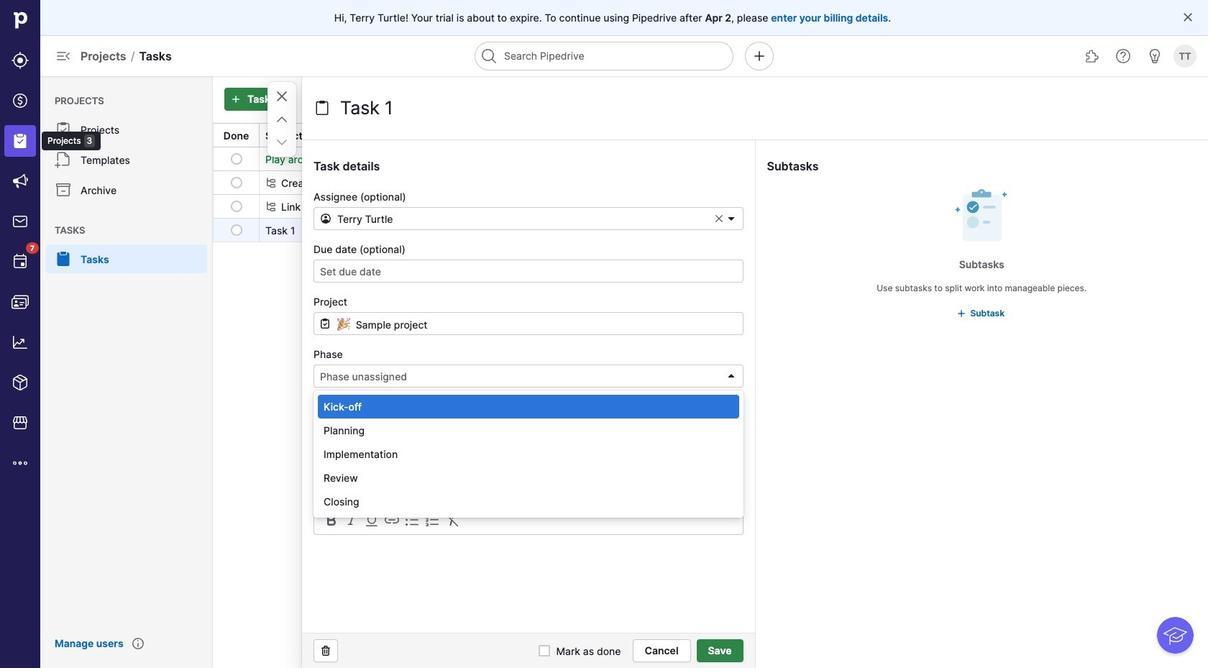 Task type: locate. For each thing, give the bounding box(es) containing it.
deals image
[[12, 92, 29, 109]]

color primary image
[[1182, 12, 1194, 23], [273, 111, 291, 128], [817, 129, 828, 141], [714, 214, 724, 224], [319, 318, 331, 329], [317, 645, 334, 657]]

list box
[[314, 390, 744, 518]]

None field
[[314, 207, 743, 230], [314, 312, 743, 335], [314, 365, 743, 388], [314, 207, 743, 230], [314, 312, 743, 335], [314, 365, 743, 388]]

2 color undefined image from the top
[[55, 250, 72, 267]]

1 color undefined image from the top
[[55, 181, 72, 198]]

products image
[[12, 374, 29, 391]]

grid
[[213, 122, 1208, 242]]

1 horizontal spatial color secondary image
[[343, 511, 360, 529]]

leads image
[[12, 52, 29, 69]]

0 vertical spatial color undefined image
[[55, 181, 72, 198]]

0 vertical spatial menu item
[[0, 121, 40, 161]]

None text field
[[314, 312, 743, 335]]

home image
[[9, 9, 31, 31]]

row
[[214, 147, 1207, 170], [214, 170, 1207, 194], [214, 194, 1207, 218], [214, 218, 1207, 242]]

marketplace image
[[12, 414, 29, 431]]

projects image
[[12, 132, 29, 150]]

quick add image
[[751, 47, 768, 65]]

Set due date text field
[[314, 260, 743, 283]]

Search Pipedrive field
[[475, 42, 733, 70]]

2 horizontal spatial color secondary image
[[403, 511, 421, 529]]

color secondary image
[[265, 201, 277, 212], [343, 511, 360, 529], [403, 511, 421, 529]]

color secondary image
[[265, 177, 277, 188], [323, 511, 340, 529], [363, 511, 380, 529], [383, 511, 401, 529], [424, 511, 441, 529], [444, 511, 461, 529]]

contacts image
[[12, 293, 29, 311]]

menu item
[[0, 121, 40, 161], [40, 244, 213, 273]]

1 vertical spatial menu item
[[40, 244, 213, 273]]

insights image
[[12, 334, 29, 351]]

1 vertical spatial color undefined image
[[55, 250, 72, 267]]

color undefined image
[[55, 181, 72, 198], [55, 250, 72, 267]]

1 row from the top
[[214, 147, 1207, 170]]

menu
[[0, 0, 101, 668], [40, 76, 213, 668]]

color undefined image
[[55, 121, 72, 138], [55, 151, 72, 168], [12, 253, 29, 270]]

color primary image
[[273, 88, 291, 105], [314, 99, 331, 116], [273, 134, 291, 151], [230, 153, 242, 165], [230, 177, 242, 188], [230, 201, 242, 212], [320, 213, 331, 224], [725, 213, 737, 224], [230, 224, 242, 236], [725, 370, 737, 382], [539, 645, 550, 657]]

quick help image
[[1115, 47, 1132, 65]]



Task type: describe. For each thing, give the bounding box(es) containing it.
color primary inverted image
[[227, 93, 244, 105]]

0 vertical spatial color undefined image
[[55, 121, 72, 138]]

sales inbox image
[[12, 213, 29, 230]]

Task field
[[337, 93, 559, 122]]

2 vertical spatial color undefined image
[[12, 253, 29, 270]]

campaigns image
[[12, 173, 29, 190]]

0 horizontal spatial color secondary image
[[265, 201, 277, 212]]

3 row from the top
[[214, 194, 1207, 218]]

1 vertical spatial color undefined image
[[55, 151, 72, 168]]

more image
[[12, 454, 29, 472]]

2 row from the top
[[214, 170, 1207, 194]]

4 row from the top
[[214, 218, 1207, 242]]

info image
[[132, 638, 144, 649]]

menu toggle image
[[55, 47, 72, 65]]

knowledge center bot, also known as kc bot is an onboarding assistant that allows you to see the list of onboarding items in one place for quick and easy reference. this improves your in-app experience. image
[[1157, 617, 1194, 654]]

sales assistant image
[[1146, 47, 1163, 65]]

color link image
[[956, 308, 968, 319]]



Task type: vqa. For each thing, say whether or not it's contained in the screenshot.
'list' Image
no



